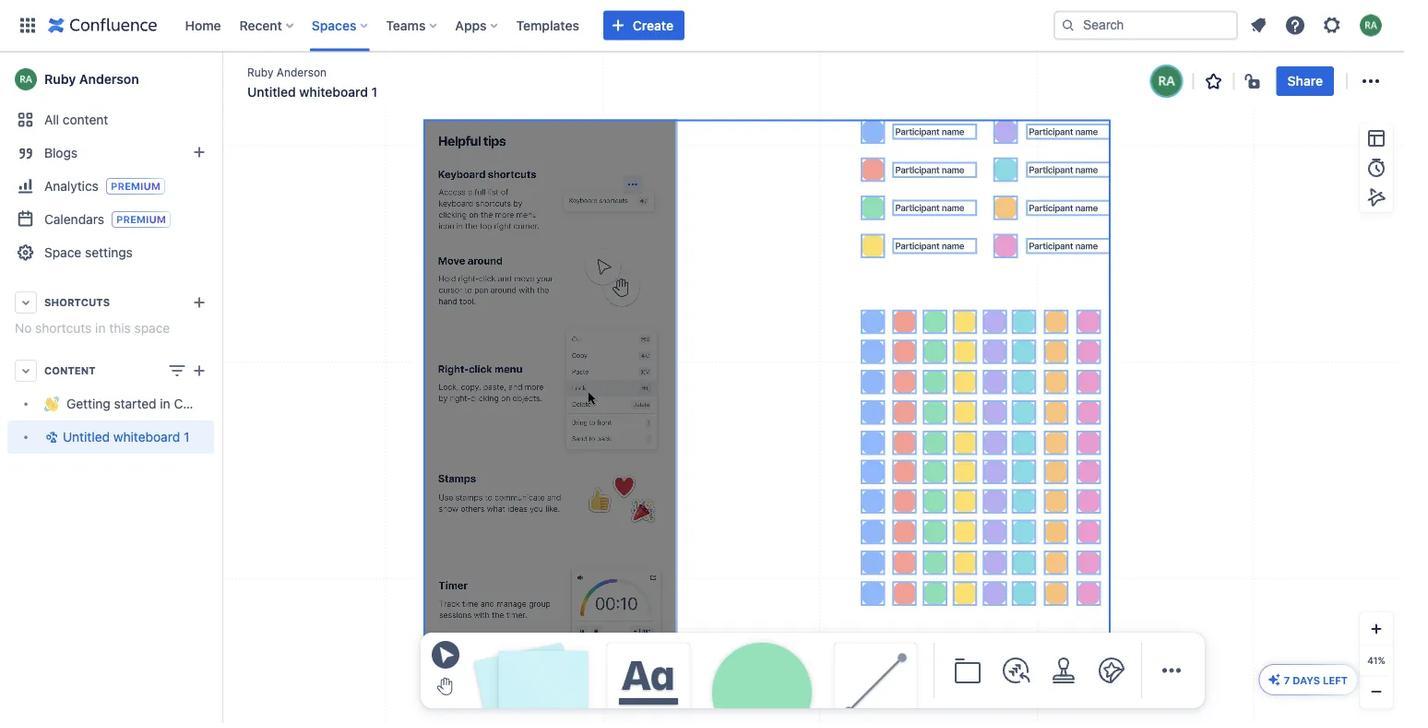 Task type: locate. For each thing, give the bounding box(es) containing it.
ruby right collapse sidebar image
[[247, 65, 274, 78]]

1 horizontal spatial ruby
[[247, 65, 274, 78]]

ruby inside space element
[[44, 72, 76, 87]]

ruby anderson link
[[7, 61, 214, 98], [247, 64, 327, 80]]

ruby up all
[[44, 72, 76, 87]]

0 horizontal spatial whiteboard
[[113, 429, 180, 445]]

1
[[371, 84, 378, 100], [184, 429, 189, 445]]

analytics link
[[7, 170, 214, 203]]

1 down spaces popup button
[[371, 84, 378, 100]]

no
[[15, 321, 32, 336]]

anderson for ruby anderson
[[79, 72, 139, 87]]

shortcuts button
[[7, 286, 214, 319]]

apps button
[[450, 11, 505, 40]]

0 vertical spatial 1
[[371, 84, 378, 100]]

ruby anderson link inside space element
[[7, 61, 214, 98]]

anderson up all content link
[[79, 72, 139, 87]]

premium image up calendars link
[[106, 178, 165, 195]]

premium image inside analytics link
[[106, 178, 165, 195]]

content
[[44, 365, 96, 377]]

confluence image
[[48, 14, 157, 36], [48, 14, 157, 36]]

in right started at the left bottom of the page
[[160, 396, 170, 411]]

1 inside 'link'
[[184, 429, 189, 445]]

search image
[[1061, 18, 1076, 33]]

untitled right collapse sidebar image
[[247, 84, 296, 100]]

premium image inside calendars link
[[112, 211, 171, 228]]

anderson
[[277, 65, 327, 78], [79, 72, 139, 87]]

anderson down spaces
[[277, 65, 327, 78]]

templates link
[[511, 11, 585, 40]]

1 horizontal spatial anderson
[[277, 65, 327, 78]]

whiteboard
[[299, 84, 368, 100], [113, 429, 180, 445]]

0 horizontal spatial in
[[95, 321, 106, 336]]

ruby anderson image
[[1152, 66, 1182, 96]]

getting started in confluence link
[[7, 388, 242, 421]]

anderson inside ruby anderson untitled whiteboard 1
[[277, 65, 327, 78]]

whiteboard inside ruby anderson untitled whiteboard 1
[[299, 84, 368, 100]]

0 vertical spatial untitled
[[247, 84, 296, 100]]

premium image for analytics
[[106, 178, 165, 195]]

recent button
[[234, 11, 301, 40]]

spaces button
[[306, 11, 375, 40]]

space settings
[[44, 245, 133, 260]]

ruby inside ruby anderson untitled whiteboard 1
[[247, 65, 274, 78]]

ruby anderson link down the recent dropdown button
[[247, 64, 327, 80]]

tree inside space element
[[7, 388, 242, 454]]

0 horizontal spatial untitled
[[63, 429, 110, 445]]

teams
[[386, 18, 426, 33]]

banner
[[0, 0, 1404, 52]]

premium image down analytics link on the left of the page
[[112, 211, 171, 228]]

blogs link
[[7, 137, 214, 170]]

0 vertical spatial premium image
[[106, 178, 165, 195]]

space settings link
[[7, 236, 214, 269]]

premium icon image
[[1268, 673, 1282, 687]]

in
[[95, 321, 106, 336], [160, 396, 170, 411]]

whiteboard down getting started in confluence at the left bottom
[[113, 429, 180, 445]]

getting started in confluence
[[66, 396, 242, 411]]

anderson inside ruby anderson 'link'
[[79, 72, 139, 87]]

global element
[[11, 0, 1050, 51]]

whiteboard down spaces
[[299, 84, 368, 100]]

in inside tree
[[160, 396, 170, 411]]

1 horizontal spatial in
[[160, 396, 170, 411]]

1 vertical spatial whiteboard
[[113, 429, 180, 445]]

7
[[1284, 674, 1290, 686]]

tree containing getting started in confluence
[[7, 388, 242, 454]]

1 vertical spatial untitled
[[63, 429, 110, 445]]

1 vertical spatial premium image
[[112, 211, 171, 228]]

1 down confluence
[[184, 429, 189, 445]]

untitled whiteboard 1 link
[[7, 421, 214, 454]]

in left this
[[95, 321, 106, 336]]

0 vertical spatial in
[[95, 321, 106, 336]]

0 horizontal spatial ruby anderson link
[[7, 61, 214, 98]]

untitled
[[247, 84, 296, 100], [63, 429, 110, 445]]

tree
[[7, 388, 242, 454]]

space
[[134, 321, 170, 336]]

premium image
[[106, 178, 165, 195], [112, 211, 171, 228]]

0 horizontal spatial 1
[[184, 429, 189, 445]]

untitled down getting
[[63, 429, 110, 445]]

help icon image
[[1284, 14, 1307, 36]]

banner containing home
[[0, 0, 1404, 52]]

0 vertical spatial whiteboard
[[299, 84, 368, 100]]

ruby anderson untitled whiteboard 1
[[247, 65, 378, 100]]

add shortcut image
[[188, 292, 210, 314]]

1 horizontal spatial 1
[[371, 84, 378, 100]]

0 horizontal spatial anderson
[[79, 72, 139, 87]]

1 vertical spatial in
[[160, 396, 170, 411]]

ruby for ruby anderson
[[44, 72, 76, 87]]

ruby
[[247, 65, 274, 78], [44, 72, 76, 87]]

1 inside ruby anderson untitled whiteboard 1
[[371, 84, 378, 100]]

ruby anderson link up all content link
[[7, 61, 214, 98]]

7 days left
[[1284, 674, 1348, 686]]

1 horizontal spatial untitled
[[247, 84, 296, 100]]

settings icon image
[[1321, 14, 1343, 36]]

untitled inside 'link'
[[63, 429, 110, 445]]

getting
[[66, 396, 110, 411]]

0 horizontal spatial ruby
[[44, 72, 76, 87]]

untitled inside ruby anderson untitled whiteboard 1
[[247, 84, 296, 100]]

1 vertical spatial 1
[[184, 429, 189, 445]]

share button
[[1277, 66, 1334, 96]]

1 horizontal spatial whiteboard
[[299, 84, 368, 100]]

untitled whiteboard 1
[[63, 429, 189, 445]]

all content link
[[7, 103, 214, 137]]



Task type: describe. For each thing, give the bounding box(es) containing it.
create button
[[603, 11, 685, 40]]

days
[[1293, 674, 1320, 686]]

all content
[[44, 112, 108, 127]]

more actions image
[[1360, 70, 1382, 92]]

home
[[185, 18, 221, 33]]

shortcuts
[[44, 297, 110, 309]]

left
[[1323, 674, 1348, 686]]

in for shortcuts
[[95, 321, 106, 336]]

space
[[44, 245, 81, 260]]

ruby anderson
[[44, 72, 139, 87]]

in for started
[[160, 396, 170, 411]]

space element
[[0, 52, 242, 723]]

star image
[[1203, 70, 1225, 92]]

appswitcher icon image
[[17, 14, 39, 36]]

all
[[44, 112, 59, 127]]

content button
[[7, 354, 214, 388]]

no restrictions image
[[1243, 70, 1266, 92]]

settings
[[85, 245, 133, 260]]

recent
[[240, 18, 282, 33]]

notification icon image
[[1247, 14, 1270, 36]]

create a blog image
[[188, 141, 210, 163]]

started
[[114, 396, 156, 411]]

no shortcuts in this space
[[15, 321, 170, 336]]

confluence
[[174, 396, 242, 411]]

1 horizontal spatial ruby anderson link
[[247, 64, 327, 80]]

premium image for calendars
[[112, 211, 171, 228]]

home link
[[179, 11, 227, 40]]

analytics
[[44, 178, 99, 193]]

whiteboard inside 'link'
[[113, 429, 180, 445]]

Search field
[[1054, 11, 1238, 40]]

7 days left button
[[1260, 665, 1357, 695]]

create content image
[[188, 360, 210, 382]]

content
[[63, 112, 108, 127]]

this
[[109, 321, 131, 336]]

your profile and preferences image
[[1360, 14, 1382, 36]]

calendars
[[44, 211, 104, 227]]

ruby for ruby anderson untitled whiteboard 1
[[247, 65, 274, 78]]

blogs
[[44, 145, 78, 161]]

anderson for ruby anderson untitled whiteboard 1
[[277, 65, 327, 78]]

share
[[1288, 73, 1323, 89]]

create
[[633, 18, 674, 33]]

apps
[[455, 18, 487, 33]]

shortcuts
[[35, 321, 92, 336]]

calendars link
[[7, 203, 214, 236]]

collapse sidebar image
[[201, 61, 242, 98]]

templates
[[516, 18, 579, 33]]

teams button
[[380, 11, 444, 40]]

spaces
[[312, 18, 356, 33]]

change view image
[[166, 360, 188, 382]]



Task type: vqa. For each thing, say whether or not it's contained in the screenshot.
tree
yes



